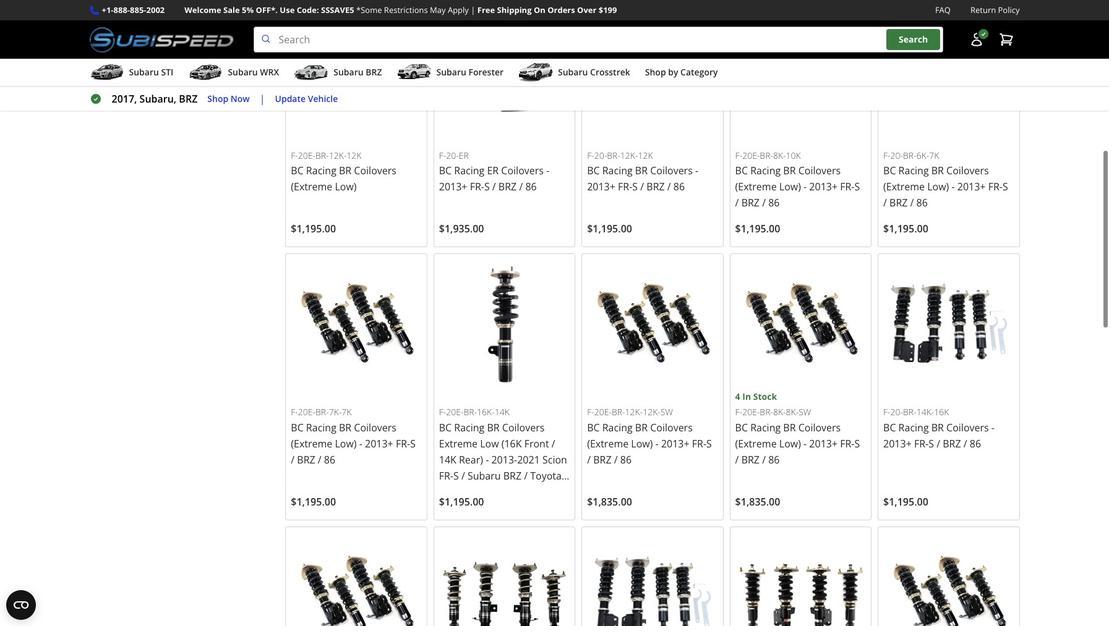 Task type: describe. For each thing, give the bounding box(es) containing it.
sw inside 4 in stock f-20e-br-8k-8k-sw bc racing br coilovers (extreme low) - 2013+ fr-s / brz / 86
[[799, 406, 811, 418]]

brz inside f-20-br-14k-16k bc racing br coilovers - 2013+ fr-s / brz / 86
[[943, 437, 961, 451]]

2013+ inside f-20e-br-8k-10k bc racing br coilovers (extreme low) - 2013+ fr-s / brz / 86
[[809, 180, 838, 194]]

welcome
[[184, 4, 221, 15]]

20e- inside 4 in stock f-20e-br-8k-8k-sw bc racing br coilovers (extreme low) - 2013+ fr-s / brz / 86
[[742, 406, 760, 418]]

*some restrictions may apply | free shipping on orders over $199
[[356, 4, 617, 15]]

2021
[[517, 453, 540, 467]]

12k for low)
[[347, 149, 361, 161]]

bc for f-20e-br-8k-10k bc racing br coilovers (extreme low) - 2013+ fr-s / brz / 86
[[735, 164, 748, 178]]

$1,195.00 for f-20e-br-7k-7k bc racing br coilovers (extreme low) - 2013+ fr-s / brz / 86
[[291, 495, 336, 509]]

2013+ inside f-20-br-6k-7k bc racing br coilovers (extreme low) - 2013+ fr-s / brz / 86
[[957, 180, 986, 194]]

orders
[[547, 4, 575, 15]]

bc racing br coilovers (extreme low) - 2013+ fr-s / brz / 86 image for f-20e-br-7k-7k bc racing br coilovers (extreme low) - 2013+ fr-s / brz / 86
[[291, 259, 422, 390]]

4 in stock f-20e-br-8k-8k-sw bc racing br coilovers (extreme low) - 2013+ fr-s / brz / 86
[[735, 391, 860, 467]]

2002
[[146, 4, 165, 15]]

2013+ inside f-20-br-12k-12k bc racing br coilovers - 2013+ fr-s / brz / 86
[[587, 180, 615, 194]]

20e- for f-20e-br-12k-12k bc racing br coilovers (extreme low)
[[298, 149, 315, 161]]

fr- inside 'f-20e-br-7k-7k bc racing br coilovers (extreme low) - 2013+ fr-s / brz / 86'
[[396, 437, 410, 451]]

f- for f-20e-br-16k-14k bc racing br coilovers extreme low (16k front / 14k rear) - 2013-2021 scion fr-s / subaru brz / toyota 86
[[439, 406, 446, 418]]

low) inside 4 in stock f-20e-br-8k-8k-sw bc racing br coilovers (extreme low) - 2013+ fr-s / brz / 86
[[779, 437, 801, 451]]

update vehicle
[[275, 93, 338, 104]]

off*.
[[256, 4, 278, 15]]

low
[[480, 437, 499, 451]]

in
[[742, 391, 751, 403]]

(extreme for f-20-br-6k-7k bc racing br coilovers (extreme low) - 2013+ fr-s / brz / 86
[[883, 180, 925, 194]]

low) for f-20e-br-12k-12k bc racing br coilovers (extreme low)
[[335, 180, 357, 194]]

br for f-20e-br-16k-14k bc racing br coilovers extreme low (16k front / 14k rear) - 2013-2021 scion fr-s / subaru brz / toyota 86
[[487, 421, 500, 435]]

885-
[[130, 4, 146, 15]]

by
[[668, 66, 678, 78]]

fr- inside f-20e-br-12k-12k-sw bc racing br coilovers (extreme low) - 2013+ fr-s / brz / 86
[[692, 437, 706, 451]]

subaru for subaru forester
[[436, 66, 466, 78]]

subaru wrx button
[[188, 61, 279, 86]]

20- for 6k-
[[890, 149, 903, 161]]

86 inside f-20e-br-8k-10k bc racing br coilovers (extreme low) - 2013+ fr-s / brz / 86
[[768, 196, 780, 210]]

- inside f-20-er bc racing er coilovers - 2013+ fr-s / brz / 86
[[546, 164, 549, 178]]

bc inside 4 in stock f-20e-br-8k-8k-sw bc racing br coilovers (extreme low) - 2013+ fr-s / brz / 86
[[735, 421, 748, 435]]

coilovers inside f-20e-br-12k-12k-sw bc racing br coilovers (extreme low) - 2013+ fr-s / brz / 86
[[650, 421, 693, 435]]

subaru for subaru wrx
[[228, 66, 258, 78]]

f- inside 4 in stock f-20e-br-8k-8k-sw bc racing br coilovers (extreme low) - 2013+ fr-s / brz / 86
[[735, 406, 742, 418]]

8k- inside f-20e-br-8k-10k bc racing br coilovers (extreme low) - 2013+ fr-s / brz / 86
[[773, 149, 786, 161]]

20- for 12k-
[[594, 149, 607, 161]]

fr- inside f-20-br-6k-7k bc racing br coilovers (extreme low) - 2013+ fr-s / brz / 86
[[988, 180, 1003, 194]]

f-20-br-12k-12k bc racing br coilovers - 2013+ fr-s / brz / 86
[[587, 149, 698, 194]]

br inside 4 in stock f-20e-br-8k-8k-sw bc racing br coilovers (extreme low) - 2013+ fr-s / brz / 86
[[783, 421, 796, 435]]

$199
[[599, 4, 617, 15]]

shop now link
[[207, 92, 250, 106]]

2017, subaru, brz
[[112, 92, 198, 106]]

(extreme for f-20e-br-8k-10k bc racing br coilovers (extreme low) - 2013+ fr-s / brz / 86
[[735, 180, 777, 194]]

on
[[534, 4, 545, 15]]

brz inside f-20-er bc racing er coilovers - 2013+ fr-s / brz / 86
[[498, 180, 517, 194]]

20e- for f-20e-br-7k-7k bc racing br coilovers (extreme low) - 2013+ fr-s / brz / 86
[[298, 406, 315, 418]]

br- for f-20e-br-8k-10k bc racing br coilovers (extreme low) - 2013+ fr-s / brz / 86
[[760, 149, 773, 161]]

toyota
[[530, 469, 562, 483]]

br for f-20-br-12k-12k bc racing br coilovers - 2013+ fr-s / brz / 86
[[635, 164, 648, 178]]

f-20-br-6k-7k bc racing br coilovers (extreme low) - 2013+ fr-s / brz / 86
[[883, 149, 1008, 210]]

brz inside 'f-20e-br-7k-7k bc racing br coilovers (extreme low) - 2013+ fr-s / brz / 86'
[[297, 453, 315, 467]]

subaru sti
[[129, 66, 173, 78]]

- inside f-20e-br-8k-10k bc racing br coilovers (extreme low) - 2013+ fr-s / brz / 86
[[803, 180, 807, 194]]

shop by category
[[645, 66, 718, 78]]

fr- inside 4 in stock f-20e-br-8k-8k-sw bc racing br coilovers (extreme low) - 2013+ fr-s / brz / 86
[[840, 437, 855, 451]]

br- for f-20e-br-7k-7k bc racing br coilovers (extreme low) - 2013+ fr-s / brz / 86
[[315, 406, 329, 418]]

s inside f-20-br-12k-12k bc racing br coilovers - 2013+ fr-s / brz / 86
[[632, 180, 638, 194]]

0 horizontal spatial 14k
[[439, 453, 456, 467]]

a subaru sti thumbnail image image
[[89, 63, 124, 82]]

policy
[[998, 4, 1020, 15]]

2013+ inside f-20-er bc racing er coilovers - 2013+ fr-s / brz / 86
[[439, 180, 467, 194]]

a subaru brz thumbnail image image
[[294, 63, 329, 82]]

bc racing br coilovers (extreme low) - 2013+ fr-s / brz / 86 image for f-20e-br-12k-12k-sw bc racing br coilovers (extreme low) - 2013+ fr-s / brz / 86
[[587, 259, 718, 390]]

coilovers inside f-20-er bc racing er coilovers - 2013+ fr-s / brz / 86
[[501, 164, 544, 178]]

return policy
[[970, 4, 1020, 15]]

vehicle
[[308, 93, 338, 104]]

shop now
[[207, 93, 250, 104]]

shop for shop by category
[[645, 66, 666, 78]]

brz inside f-20e-br-16k-14k bc racing br coilovers extreme low (16k front / 14k rear) - 2013-2021 scion fr-s / subaru brz / toyota 86
[[503, 469, 521, 483]]

20- for 14k-
[[890, 406, 903, 418]]

br- inside 4 in stock f-20e-br-8k-8k-sw bc racing br coilovers (extreme low) - 2013+ fr-s / brz / 86
[[760, 406, 773, 418]]

f-20e-br-12k-12k bc racing br coilovers (extreme low)
[[291, 149, 396, 194]]

return
[[970, 4, 996, 15]]

crosstrek
[[590, 66, 630, 78]]

restrictions
[[384, 4, 428, 15]]

front
[[524, 437, 549, 451]]

14k-
[[916, 406, 934, 418]]

s inside f-20-br-14k-16k bc racing br coilovers - 2013+ fr-s / brz / 86
[[929, 437, 934, 451]]

86 inside f-20-br-6k-7k bc racing br coilovers (extreme low) - 2013+ fr-s / brz / 86
[[916, 196, 928, 210]]

0 vertical spatial 14k
[[495, 406, 510, 418]]

$1,195.00 for f-20e-br-8k-10k bc racing br coilovers (extreme low) - 2013+ fr-s / brz / 86
[[735, 222, 780, 236]]

$1,195.00 for f-20e-br-16k-14k bc racing br coilovers extreme low (16k front / 14k rear) - 2013-2021 scion fr-s / subaru brz / toyota 86
[[439, 495, 484, 509]]

br inside f-20e-br-12k-12k-sw bc racing br coilovers (extreme low) - 2013+ fr-s / brz / 86
[[635, 421, 648, 435]]

$1,195.00 for f-20-br-6k-7k bc racing br coilovers (extreme low) - 2013+ fr-s / brz / 86
[[883, 222, 928, 236]]

subaru brz
[[334, 66, 382, 78]]

brz inside f-20-br-12k-12k bc racing br coilovers - 2013+ fr-s / brz / 86
[[647, 180, 665, 194]]

racing inside f-20e-br-12k-12k-sw bc racing br coilovers (extreme low) - 2013+ fr-s / brz / 86
[[602, 421, 633, 435]]

sti
[[161, 66, 173, 78]]

a subaru wrx thumbnail image image
[[188, 63, 223, 82]]

code:
[[297, 4, 319, 15]]

f-20e-br-16k-14k bc racing br coilovers extreme low (16k front / 14k rear) - 2013-2021 scion fr-s / subaru brz / toyota 86
[[439, 406, 567, 499]]

f- for f-20-br-14k-16k bc racing br coilovers - 2013+ fr-s / brz / 86
[[883, 406, 890, 418]]

low) for f-20-br-6k-7k bc racing br coilovers (extreme low) - 2013+ fr-s / brz / 86
[[927, 180, 949, 194]]

$1,835.00 for 86
[[587, 495, 632, 509]]

7k-
[[329, 406, 342, 418]]

86 inside 'f-20e-br-7k-7k bc racing br coilovers (extreme low) - 2013+ fr-s / brz / 86'
[[324, 453, 335, 467]]

brz inside 4 in stock f-20e-br-8k-8k-sw bc racing br coilovers (extreme low) - 2013+ fr-s / brz / 86
[[741, 453, 760, 467]]

coilovers inside 4 in stock f-20e-br-8k-8k-sw bc racing br coilovers (extreme low) - 2013+ fr-s / brz / 86
[[798, 421, 841, 435]]

use
[[280, 4, 295, 15]]

low) inside f-20e-br-12k-12k-sw bc racing br coilovers (extreme low) - 2013+ fr-s / brz / 86
[[631, 437, 653, 451]]

+1-
[[102, 4, 114, 15]]

(16k
[[501, 437, 522, 451]]

s inside f-20-er bc racing er coilovers - 2013+ fr-s / brz / 86
[[484, 180, 490, 194]]

f-20e-br-8k-10k bc racing br coilovers (extreme low) - 2013+ fr-s / brz / 86
[[735, 149, 860, 210]]

f- for f-20e-br-7k-7k bc racing br coilovers (extreme low) - 2013+ fr-s / brz / 86
[[291, 406, 298, 418]]

subaru inside f-20e-br-16k-14k bc racing br coilovers extreme low (16k front / 14k rear) - 2013-2021 scion fr-s / subaru brz / toyota 86
[[468, 469, 501, 483]]

extreme
[[439, 437, 478, 451]]

bc inside f-20-er bc racing er coilovers - 2013+ fr-s / brz / 86
[[439, 164, 452, 178]]

subaru forester
[[436, 66, 504, 78]]

f- for f-20-br-6k-7k bc racing br coilovers (extreme low) - 2013+ fr-s / brz / 86
[[883, 149, 890, 161]]

subaru,
[[140, 92, 176, 106]]

f- for f-20-er bc racing er coilovers - 2013+ fr-s / brz / 86
[[439, 149, 446, 161]]

bc inside f-20e-br-12k-12k-sw bc racing br coilovers (extreme low) - 2013+ fr-s / brz / 86
[[587, 421, 600, 435]]

12k for 2013+
[[638, 149, 653, 161]]

(extreme for f-20e-br-12k-12k bc racing br coilovers (extreme low)
[[291, 180, 332, 194]]

sale
[[223, 4, 240, 15]]

0 vertical spatial er
[[459, 149, 469, 161]]

subaru crosstrek button
[[518, 61, 630, 86]]

20e- for f-20e-br-16k-14k bc racing br coilovers extreme low (16k front / 14k rear) - 2013-2021 scion fr-s / subaru brz / toyota 86
[[446, 406, 464, 418]]

faq link
[[935, 4, 951, 17]]

racing for f-20-br-14k-16k bc racing br coilovers - 2013+ fr-s / brz / 86
[[898, 421, 929, 435]]

sw inside f-20e-br-12k-12k-sw bc racing br coilovers (extreme low) - 2013+ fr-s / brz / 86
[[660, 406, 673, 418]]

$1,195.00 for f-20-br-14k-16k bc racing br coilovers - 2013+ fr-s / brz / 86
[[883, 495, 928, 509]]

bc racing br coilovers extreme low (16k front / 14k rear) - 2013-2021 scion fr-s / subaru brz / toyota 86 image
[[439, 259, 570, 390]]

2013+ inside f-20-br-14k-16k bc racing br coilovers - 2013+ fr-s / brz / 86
[[883, 437, 912, 451]]

over
[[577, 4, 597, 15]]

2013+ inside 4 in stock f-20e-br-8k-8k-sw bc racing br coilovers (extreme low) - 2013+ fr-s / brz / 86
[[809, 437, 838, 451]]

subispeed logo image
[[89, 27, 234, 53]]

12k- for (extreme
[[625, 406, 643, 418]]

br for f-20-br-6k-7k bc racing br coilovers (extreme low) - 2013+ fr-s / brz / 86
[[931, 164, 944, 178]]

f-20-br-14k-16k bc racing br coilovers - 2013+ fr-s / brz / 86
[[883, 406, 995, 451]]

20e- for f-20e-br-12k-12k-sw bc racing br coilovers (extreme low) - 2013+ fr-s / brz / 86
[[594, 406, 612, 418]]

20e- for f-20e-br-8k-10k bc racing br coilovers (extreme low) - 2013+ fr-s / brz / 86
[[742, 149, 760, 161]]

888-
[[114, 4, 130, 15]]

- inside f-20-br-12k-12k bc racing br coilovers - 2013+ fr-s / brz / 86
[[695, 164, 698, 178]]

br for f-20e-br-8k-10k bc racing br coilovers (extreme low) - 2013+ fr-s / brz / 86
[[783, 164, 796, 178]]

a subaru forester thumbnail image image
[[397, 63, 431, 82]]

- inside 'f-20e-br-7k-7k bc racing br coilovers (extreme low) - 2013+ fr-s / brz / 86'
[[359, 437, 362, 451]]

0 vertical spatial |
[[471, 4, 475, 15]]

subaru for subaru brz
[[334, 66, 363, 78]]

f- for f-20e-br-12k-12k-sw bc racing br coilovers (extreme low) - 2013+ fr-s / brz / 86
[[587, 406, 594, 418]]

bc for f-20-br-12k-12k bc racing br coilovers - 2013+ fr-s / brz / 86
[[587, 164, 600, 178]]

coilovers for f-20e-br-16k-14k bc racing br coilovers extreme low (16k front / 14k rear) - 2013-2021 scion fr-s / subaru brz / toyota 86
[[502, 421, 545, 435]]

(extreme inside f-20e-br-12k-12k-sw bc racing br coilovers (extreme low) - 2013+ fr-s / brz / 86
[[587, 437, 629, 451]]

br- for f-20-br-6k-7k bc racing br coilovers (extreme low) - 2013+ fr-s / brz / 86
[[903, 149, 916, 161]]

86 inside f-20-br-12k-12k bc racing br coilovers - 2013+ fr-s / brz / 86
[[673, 180, 685, 194]]

86 inside 4 in stock f-20e-br-8k-8k-sw bc racing br coilovers (extreme low) - 2013+ fr-s / brz / 86
[[768, 453, 780, 467]]

racing for f-20-br-12k-12k bc racing br coilovers - 2013+ fr-s / brz / 86
[[602, 164, 633, 178]]

search input field
[[253, 27, 943, 53]]

racing for f-20e-br-7k-7k bc racing br coilovers (extreme low) - 2013+ fr-s / brz / 86
[[306, 421, 336, 435]]

racing for f-20-br-6k-7k bc racing br coilovers (extreme low) - 2013+ fr-s / brz / 86
[[898, 164, 929, 178]]

16k-
[[477, 406, 495, 418]]

welcome sale 5% off*. use code: sssave5
[[184, 4, 354, 15]]

free
[[477, 4, 495, 15]]

s inside 4 in stock f-20e-br-8k-8k-sw bc racing br coilovers (extreme low) - 2013+ fr-s / brz / 86
[[855, 437, 860, 451]]

10k
[[786, 149, 801, 161]]

fr- inside f-20-er bc racing er coilovers - 2013+ fr-s / brz / 86
[[470, 180, 484, 194]]

bc racing br coilovers (extreme low) - 2013+ fr-s / brz / 86 image for f-20e-br-8k-10k bc racing br coilovers (extreme low) - 2013+ fr-s / brz / 86
[[735, 2, 866, 133]]

20- for bc
[[446, 149, 459, 161]]

update
[[275, 93, 306, 104]]

- inside f-20e-br-12k-12k-sw bc racing br coilovers (extreme low) - 2013+ fr-s / brz / 86
[[655, 437, 659, 451]]

coilovers for f-20e-br-8k-10k bc racing br coilovers (extreme low) - 2013+ fr-s / brz / 86
[[798, 164, 841, 178]]

12k- for 2013+
[[620, 149, 638, 161]]



Task type: locate. For each thing, give the bounding box(es) containing it.
5%
[[242, 4, 254, 15]]

coilovers
[[354, 164, 396, 178], [501, 164, 544, 178], [650, 164, 693, 178], [798, 164, 841, 178], [946, 164, 989, 178], [354, 421, 396, 435], [502, 421, 545, 435], [650, 421, 693, 435], [798, 421, 841, 435], [946, 421, 989, 435]]

bc for f-20e-br-16k-14k bc racing br coilovers extreme low (16k front / 14k rear) - 2013-2021 scion fr-s / subaru brz / toyota 86
[[439, 421, 452, 435]]

coilovers inside f-20-br-14k-16k bc racing br coilovers - 2013+ fr-s / brz / 86
[[946, 421, 989, 435]]

2013+ inside 'f-20e-br-7k-7k bc racing br coilovers (extreme low) - 2013+ fr-s / brz / 86'
[[365, 437, 393, 451]]

scion
[[542, 453, 567, 467]]

86 inside f-20-br-14k-16k bc racing br coilovers - 2013+ fr-s / brz / 86
[[970, 437, 981, 451]]

1 sw from the left
[[660, 406, 673, 418]]

f- inside f-20-er bc racing er coilovers - 2013+ fr-s / brz / 86
[[439, 149, 446, 161]]

0 horizontal spatial 12k
[[347, 149, 361, 161]]

$1,195.00 for f-20-br-12k-12k bc racing br coilovers - 2013+ fr-s / brz / 86
[[587, 222, 632, 236]]

coilovers inside f-20-br-6k-7k bc racing br coilovers (extreme low) - 2013+ fr-s / brz / 86
[[946, 164, 989, 178]]

1 horizontal spatial |
[[471, 4, 475, 15]]

1 vertical spatial 7k
[[342, 406, 352, 418]]

1 vertical spatial |
[[260, 92, 265, 106]]

0 vertical spatial shop
[[645, 66, 666, 78]]

0 vertical spatial 7k
[[929, 149, 939, 161]]

subaru inside subaru brz dropdown button
[[334, 66, 363, 78]]

s inside f-20-br-6k-7k bc racing br coilovers (extreme low) - 2013+ fr-s / brz / 86
[[1003, 180, 1008, 194]]

subaru down rear)
[[468, 469, 501, 483]]

open widget image
[[6, 591, 36, 620]]

1 12k from the left
[[347, 149, 361, 161]]

f- inside f-20-br-6k-7k bc racing br coilovers (extreme low) - 2013+ fr-s / brz / 86
[[883, 149, 890, 161]]

/
[[492, 180, 496, 194], [519, 180, 523, 194], [640, 180, 644, 194], [667, 180, 671, 194], [735, 196, 739, 210], [762, 196, 766, 210], [883, 196, 887, 210], [910, 196, 914, 210], [552, 437, 555, 451], [937, 437, 940, 451], [963, 437, 967, 451], [291, 453, 295, 467], [318, 453, 321, 467], [587, 453, 591, 467], [614, 453, 618, 467], [735, 453, 739, 467], [762, 453, 766, 467], [461, 469, 465, 483], [524, 469, 528, 483]]

rear)
[[459, 453, 483, 467]]

bc for f-20e-br-12k-12k bc racing br coilovers (extreme low)
[[291, 164, 304, 178]]

coilovers inside f-20e-br-16k-14k bc racing br coilovers extreme low (16k front / 14k rear) - 2013-2021 scion fr-s / subaru brz / toyota 86
[[502, 421, 545, 435]]

racing for f-20e-br-12k-12k bc racing br coilovers (extreme low)
[[306, 164, 336, 178]]

br inside f-20-br-14k-16k bc racing br coilovers - 2013+ fr-s / brz / 86
[[931, 421, 944, 435]]

racing for f-20e-br-16k-14k bc racing br coilovers extreme low (16k front / 14k rear) - 2013-2021 scion fr-s / subaru brz / toyota 86
[[454, 421, 484, 435]]

brz inside dropdown button
[[366, 66, 382, 78]]

0 horizontal spatial |
[[260, 92, 265, 106]]

$1,835.00 for /
[[735, 495, 780, 509]]

br- for f-20-br-14k-16k bc racing br coilovers - 2013+ fr-s / brz / 86
[[903, 406, 916, 418]]

racing inside f-20e-br-16k-14k bc racing br coilovers extreme low (16k front / 14k rear) - 2013-2021 scion fr-s / subaru brz / toyota 86
[[454, 421, 484, 435]]

low) for f-20e-br-8k-10k bc racing br coilovers (extreme low) - 2013+ fr-s / brz / 86
[[779, 180, 801, 194]]

fr- inside f-20e-br-16k-14k bc racing br coilovers extreme low (16k front / 14k rear) - 2013-2021 scion fr-s / subaru brz / toyota 86
[[439, 469, 453, 483]]

subaru for subaru sti
[[129, 66, 159, 78]]

7k for f-20e-br-7k-7k bc racing br coilovers (extreme low) - 2013+ fr-s / brz / 86
[[342, 406, 352, 418]]

br
[[339, 164, 351, 178], [635, 164, 648, 178], [783, 164, 796, 178], [931, 164, 944, 178], [339, 421, 351, 435], [487, 421, 500, 435], [635, 421, 648, 435], [783, 421, 796, 435], [931, 421, 944, 435]]

7k inside f-20-br-6k-7k bc racing br coilovers (extreme low) - 2013+ fr-s / brz / 86
[[929, 149, 939, 161]]

racing inside f-20-br-12k-12k bc racing br coilovers - 2013+ fr-s / brz / 86
[[602, 164, 633, 178]]

- inside f-20-br-14k-16k bc racing br coilovers - 2013+ fr-s / brz / 86
[[991, 421, 995, 435]]

sssave5
[[321, 4, 354, 15]]

0 horizontal spatial 7k
[[342, 406, 352, 418]]

subaru crosstrek
[[558, 66, 630, 78]]

fr-
[[470, 180, 484, 194], [618, 180, 632, 194], [840, 180, 855, 194], [988, 180, 1003, 194], [396, 437, 410, 451], [692, 437, 706, 451], [840, 437, 855, 451], [914, 437, 929, 451], [439, 469, 453, 483]]

subaru sti button
[[89, 61, 173, 86]]

search button
[[886, 29, 940, 50]]

(extreme inside f-20e-br-8k-10k bc racing br coilovers (extreme low) - 2013+ fr-s / brz / 86
[[735, 180, 777, 194]]

update vehicle button
[[275, 92, 338, 106]]

racing inside 4 in stock f-20e-br-8k-8k-sw bc racing br coilovers (extreme low) - 2013+ fr-s / brz / 86
[[750, 421, 781, 435]]

faq
[[935, 4, 951, 15]]

2017,
[[112, 92, 137, 106]]

f-
[[291, 149, 298, 161], [439, 149, 446, 161], [587, 149, 594, 161], [735, 149, 742, 161], [883, 149, 890, 161], [291, 406, 298, 418], [439, 406, 446, 418], [587, 406, 594, 418], [735, 406, 742, 418], [883, 406, 890, 418]]

1 horizontal spatial sw
[[799, 406, 811, 418]]

racing inside f-20-er bc racing er coilovers - 2013+ fr-s / brz / 86
[[454, 164, 484, 178]]

shop
[[645, 66, 666, 78], [207, 93, 228, 104]]

1 horizontal spatial 14k
[[495, 406, 510, 418]]

20- inside f-20-er bc racing er coilovers - 2013+ fr-s / brz / 86
[[446, 149, 459, 161]]

bc for f-20e-br-7k-7k bc racing br coilovers (extreme low) - 2013+ fr-s / brz / 86
[[291, 421, 304, 435]]

subaru up vehicle
[[334, 66, 363, 78]]

low) for f-20e-br-7k-7k bc racing br coilovers (extreme low) - 2013+ fr-s / brz / 86
[[335, 437, 357, 451]]

br- for f-20e-br-16k-14k bc racing br coilovers extreme low (16k front / 14k rear) - 2013-2021 scion fr-s / subaru brz / toyota 86
[[464, 406, 477, 418]]

bc inside f-20-br-12k-12k bc racing br coilovers - 2013+ fr-s / brz / 86
[[587, 164, 600, 178]]

subaru left "sti" on the top left
[[129, 66, 159, 78]]

s inside f-20e-br-12k-12k-sw bc racing br coilovers (extreme low) - 2013+ fr-s / brz / 86
[[706, 437, 712, 451]]

(extreme inside 4 in stock f-20e-br-8k-8k-sw bc racing br coilovers (extreme low) - 2013+ fr-s / brz / 86
[[735, 437, 777, 451]]

| right now
[[260, 92, 265, 106]]

6k-
[[916, 149, 929, 161]]

+1-888-885-2002 link
[[102, 4, 165, 17]]

a subaru crosstrek thumbnail image image
[[518, 63, 553, 82]]

racing inside f-20-br-14k-16k bc racing br coilovers - 2013+ fr-s / brz / 86
[[898, 421, 929, 435]]

subaru
[[129, 66, 159, 78], [228, 66, 258, 78], [334, 66, 363, 78], [436, 66, 466, 78], [558, 66, 588, 78], [468, 469, 501, 483]]

f-20e-br-12k-12k-sw bc racing br coilovers (extreme low) - 2013+ fr-s / brz / 86
[[587, 406, 712, 467]]

s inside 'f-20e-br-7k-7k bc racing br coilovers (extreme low) - 2013+ fr-s / brz / 86'
[[410, 437, 416, 451]]

20- inside f-20-br-6k-7k bc racing br coilovers (extreme low) - 2013+ fr-s / brz / 86
[[890, 149, 903, 161]]

f-20e-br-7k-7k bc racing br coilovers (extreme low) - 2013+ fr-s / brz / 86
[[291, 406, 416, 467]]

(extreme inside 'f-20e-br-7k-7k bc racing br coilovers (extreme low) - 2013+ fr-s / brz / 86'
[[291, 437, 332, 451]]

brz
[[366, 66, 382, 78], [179, 92, 198, 106], [498, 180, 517, 194], [647, 180, 665, 194], [741, 196, 760, 210], [889, 196, 908, 210], [943, 437, 961, 451], [297, 453, 315, 467], [593, 453, 611, 467], [741, 453, 760, 467], [503, 469, 521, 483]]

14k up (16k
[[495, 406, 510, 418]]

shipping
[[497, 4, 532, 15]]

br inside 'f-20e-br-7k-7k bc racing br coilovers (extreme low) - 2013+ fr-s / brz / 86'
[[339, 421, 351, 435]]

wrx
[[260, 66, 279, 78]]

racing
[[306, 164, 336, 178], [454, 164, 484, 178], [602, 164, 633, 178], [750, 164, 781, 178], [898, 164, 929, 178], [306, 421, 336, 435], [454, 421, 484, 435], [602, 421, 633, 435], [750, 421, 781, 435], [898, 421, 929, 435]]

8k-
[[773, 149, 786, 161], [773, 406, 786, 418], [786, 406, 799, 418]]

now
[[231, 93, 250, 104]]

br- inside f-20-br-12k-12k bc racing br coilovers - 2013+ fr-s / brz / 86
[[607, 149, 620, 161]]

fr- inside f-20-br-12k-12k bc racing br coilovers - 2013+ fr-s / brz / 86
[[618, 180, 632, 194]]

brz inside f-20e-br-8k-10k bc racing br coilovers (extreme low) - 2013+ fr-s / brz / 86
[[741, 196, 760, 210]]

f- inside f-20e-br-12k-12k bc racing br coilovers (extreme low)
[[291, 149, 298, 161]]

f- inside f-20e-br-16k-14k bc racing br coilovers extreme low (16k front / 14k rear) - 2013-2021 scion fr-s / subaru brz / toyota 86
[[439, 406, 446, 418]]

14k
[[495, 406, 510, 418], [439, 453, 456, 467]]

fr- inside f-20-br-14k-16k bc racing br coilovers - 2013+ fr-s / brz / 86
[[914, 437, 929, 451]]

(extreme inside f-20-br-6k-7k bc racing br coilovers (extreme low) - 2013+ fr-s / brz / 86
[[883, 180, 925, 194]]

12k-
[[329, 149, 347, 161], [620, 149, 638, 161], [625, 406, 643, 418], [643, 406, 660, 418]]

12k- inside f-20e-br-12k-12k bc racing br coilovers (extreme low)
[[329, 149, 347, 161]]

bc racing br coilovers (extreme low) - 2013+ fr-s / brz / 86 image for 4 in stock f-20e-br-8k-8k-sw bc racing br coilovers (extreme low) - 2013+ fr-s / brz / 86
[[735, 259, 866, 390]]

1 $1,835.00 from the left
[[587, 495, 632, 509]]

f- inside f-20e-br-12k-12k-sw bc racing br coilovers (extreme low) - 2013+ fr-s / brz / 86
[[587, 406, 594, 418]]

subaru for subaru crosstrek
[[558, 66, 588, 78]]

f- for f-20e-br-12k-12k bc racing br coilovers (extreme low)
[[291, 149, 298, 161]]

0 horizontal spatial sw
[[660, 406, 673, 418]]

low) inside f-20e-br-8k-10k bc racing br coilovers (extreme low) - 2013+ fr-s / brz / 86
[[779, 180, 801, 194]]

- inside f-20-br-6k-7k bc racing br coilovers (extreme low) - 2013+ fr-s / brz / 86
[[952, 180, 955, 194]]

0 horizontal spatial shop
[[207, 93, 228, 104]]

brz inside f-20-br-6k-7k bc racing br coilovers (extreme low) - 2013+ fr-s / brz / 86
[[889, 196, 908, 210]]

bc racing br coilovers (extreme low) - 2013+ fr-s / brz / 86 image for f-20-br-6k-7k bc racing br coilovers (extreme low) - 2013+ fr-s / brz / 86
[[883, 2, 1014, 133]]

20- inside f-20-br-12k-12k bc racing br coilovers - 2013+ fr-s / brz / 86
[[594, 149, 607, 161]]

2013+
[[439, 180, 467, 194], [587, 180, 615, 194], [809, 180, 838, 194], [957, 180, 986, 194], [365, 437, 393, 451], [661, 437, 689, 451], [809, 437, 838, 451], [883, 437, 912, 451]]

apply
[[448, 4, 469, 15]]

bc racing br coilovers - 2013+ fr-s / brz / 86 image
[[587, 2, 718, 133], [883, 259, 1014, 390], [587, 532, 718, 627], [735, 532, 866, 627]]

coilovers for f-20-br-14k-16k bc racing br coilovers - 2013+ fr-s / brz / 86
[[946, 421, 989, 435]]

brz inside f-20e-br-12k-12k-sw bc racing br coilovers (extreme low) - 2013+ fr-s / brz / 86
[[593, 453, 611, 467]]

coilovers for f-20-br-6k-7k bc racing br coilovers (extreme low) - 2013+ fr-s / brz / 86
[[946, 164, 989, 178]]

shop left now
[[207, 93, 228, 104]]

bc racing br coilovers (extreme low) image
[[291, 2, 422, 133]]

subaru wrx
[[228, 66, 279, 78]]

|
[[471, 4, 475, 15], [260, 92, 265, 106]]

12k- for low)
[[329, 149, 347, 161]]

br- inside f-20e-br-16k-14k bc racing br coilovers extreme low (16k front / 14k rear) - 2013-2021 scion fr-s / subaru brz / toyota 86
[[464, 406, 477, 418]]

2 $1,835.00 from the left
[[735, 495, 780, 509]]

+1-888-885-2002
[[102, 4, 165, 15]]

2013+ inside f-20e-br-12k-12k-sw bc racing br coilovers (extreme low) - 2013+ fr-s / brz / 86
[[661, 437, 689, 451]]

0 horizontal spatial $1,835.00
[[587, 495, 632, 509]]

shop inside shop now link
[[207, 93, 228, 104]]

bc for f-20-br-6k-7k bc racing br coilovers (extreme low) - 2013+ fr-s / brz / 86
[[883, 164, 896, 178]]

bc for f-20-br-14k-16k bc racing br coilovers - 2013+ fr-s / brz / 86
[[883, 421, 896, 435]]

shop by category button
[[645, 61, 718, 86]]

1 horizontal spatial 7k
[[929, 149, 939, 161]]

86 inside f-20e-br-16k-14k bc racing br coilovers extreme low (16k front / 14k rear) - 2013-2021 scion fr-s / subaru brz / toyota 86
[[439, 485, 450, 499]]

er
[[459, 149, 469, 161], [487, 164, 499, 178]]

low) inside f-20e-br-12k-12k bc racing br coilovers (extreme low)
[[335, 180, 357, 194]]

f- for f-20-br-12k-12k bc racing br coilovers - 2013+ fr-s / brz / 86
[[587, 149, 594, 161]]

subaru up now
[[228, 66, 258, 78]]

br inside f-20e-br-8k-10k bc racing br coilovers (extreme low) - 2013+ fr-s / brz / 86
[[783, 164, 796, 178]]

br- for f-20-br-12k-12k bc racing br coilovers - 2013+ fr-s / brz / 86
[[607, 149, 620, 161]]

4
[[735, 391, 740, 403]]

20- inside f-20-br-14k-16k bc racing br coilovers - 2013+ fr-s / brz / 86
[[890, 406, 903, 418]]

stock
[[753, 391, 777, 403]]

br for f-20e-br-12k-12k bc racing br coilovers (extreme low)
[[339, 164, 351, 178]]

1 horizontal spatial 12k
[[638, 149, 653, 161]]

coilovers for f-20-br-12k-12k bc racing br coilovers - 2013+ fr-s / brz / 86
[[650, 164, 693, 178]]

$1,935.00
[[439, 222, 484, 236]]

bc racing er coilovers - 2013+ fr-s / brz / 86 image
[[439, 2, 570, 133]]

16k
[[934, 406, 949, 418]]

s inside f-20e-br-8k-10k bc racing br coilovers (extreme low) - 2013+ fr-s / brz / 86
[[855, 180, 860, 194]]

low) inside 'f-20e-br-7k-7k bc racing br coilovers (extreme low) - 2013+ fr-s / brz / 86'
[[335, 437, 357, 451]]

(extreme
[[291, 180, 332, 194], [735, 180, 777, 194], [883, 180, 925, 194], [291, 437, 332, 451], [587, 437, 629, 451], [735, 437, 777, 451]]

br for f-20e-br-7k-7k bc racing br coilovers (extreme low) - 2013+ fr-s / brz / 86
[[339, 421, 351, 435]]

bc inside f-20e-br-8k-10k bc racing br coilovers (extreme low) - 2013+ fr-s / brz / 86
[[735, 164, 748, 178]]

br- inside f-20e-br-12k-12k bc racing br coilovers (extreme low)
[[315, 149, 329, 161]]

f- inside f-20e-br-8k-10k bc racing br coilovers (extreme low) - 2013+ fr-s / brz / 86
[[735, 149, 742, 161]]

20-
[[446, 149, 459, 161], [594, 149, 607, 161], [890, 149, 903, 161], [890, 406, 903, 418]]

subaru left forester at the top left of page
[[436, 66, 466, 78]]

1 vertical spatial 14k
[[439, 453, 456, 467]]

- inside 4 in stock f-20e-br-8k-8k-sw bc racing br coilovers (extreme low) - 2013+ fr-s / brz / 86
[[803, 437, 807, 451]]

- inside f-20e-br-16k-14k bc racing br coilovers extreme low (16k front / 14k rear) - 2013-2021 scion fr-s / subaru brz / toyota 86
[[486, 453, 489, 467]]

br- inside f-20-br-6k-7k bc racing br coilovers (extreme low) - 2013+ fr-s / brz / 86
[[903, 149, 916, 161]]

subaru forester button
[[397, 61, 504, 86]]

bc racing br coilovers - 2013-2020 subaru brz / scion fr-s / toyota 86 image
[[439, 532, 570, 627]]

forester
[[469, 66, 504, 78]]

0 horizontal spatial er
[[459, 149, 469, 161]]

coilovers inside f-20e-br-12k-12k bc racing br coilovers (extreme low)
[[354, 164, 396, 178]]

7k for f-20-br-6k-7k bc racing br coilovers (extreme low) - 2013+ fr-s / brz / 86
[[929, 149, 939, 161]]

coilovers for f-20e-br-12k-12k bc racing br coilovers (extreme low)
[[354, 164, 396, 178]]

12k inside f-20-br-12k-12k bc racing br coilovers - 2013+ fr-s / brz / 86
[[638, 149, 653, 161]]

1 horizontal spatial $1,835.00
[[735, 495, 780, 509]]

subaru brz button
[[294, 61, 382, 86]]

f- inside f-20-br-14k-16k bc racing br coilovers - 2013+ fr-s / brz / 86
[[883, 406, 890, 418]]

$1,195.00 for f-20e-br-12k-12k bc racing br coilovers (extreme low)
[[291, 222, 336, 236]]

12k inside f-20e-br-12k-12k bc racing br coilovers (extreme low)
[[347, 149, 361, 161]]

bc racing br coilovers w/ default springs extreme low (10k front / 8k rear) - 2013-2021 scion fr-s / subaru brz / toyota 86 image
[[291, 532, 422, 627]]

bc inside f-20-br-6k-7k bc racing br coilovers (extreme low) - 2013+ fr-s / brz / 86
[[883, 164, 896, 178]]

14k down extreme at the bottom left of page
[[439, 453, 456, 467]]

1 horizontal spatial shop
[[645, 66, 666, 78]]

subaru inside "subaru wrx" dropdown button
[[228, 66, 258, 78]]

br- inside f-20-br-14k-16k bc racing br coilovers - 2013+ fr-s / brz / 86
[[903, 406, 916, 418]]

subaru left the crosstrek
[[558, 66, 588, 78]]

1 vertical spatial shop
[[207, 93, 228, 104]]

shop left by
[[645, 66, 666, 78]]

*some
[[356, 4, 382, 15]]

bc racing br coilovers (extreme low) - 2013+ fr-s / brz / 86 image
[[735, 2, 866, 133], [883, 2, 1014, 133], [291, 259, 422, 390], [587, 259, 718, 390], [735, 259, 866, 390], [883, 532, 1014, 627]]

f- for f-20e-br-8k-10k bc racing br coilovers (extreme low) - 2013+ fr-s / brz / 86
[[735, 149, 742, 161]]

86 inside f-20e-br-12k-12k-sw bc racing br coilovers (extreme low) - 2013+ fr-s / brz / 86
[[620, 453, 632, 467]]

7k
[[929, 149, 939, 161], [342, 406, 352, 418]]

-
[[546, 164, 549, 178], [695, 164, 698, 178], [803, 180, 807, 194], [952, 180, 955, 194], [991, 421, 995, 435], [359, 437, 362, 451], [655, 437, 659, 451], [803, 437, 807, 451], [486, 453, 489, 467]]

low) inside f-20-br-6k-7k bc racing br coilovers (extreme low) - 2013+ fr-s / brz / 86
[[927, 180, 949, 194]]

f- inside f-20-br-12k-12k bc racing br coilovers - 2013+ fr-s / brz / 86
[[587, 149, 594, 161]]

fr- inside f-20e-br-8k-10k bc racing br coilovers (extreme low) - 2013+ fr-s / brz / 86
[[840, 180, 855, 194]]

$1,835.00
[[587, 495, 632, 509], [735, 495, 780, 509]]

2 sw from the left
[[799, 406, 811, 418]]

may
[[430, 4, 446, 15]]

1 horizontal spatial er
[[487, 164, 499, 178]]

1 vertical spatial er
[[487, 164, 499, 178]]

2 12k from the left
[[638, 149, 653, 161]]

20e- inside f-20e-br-12k-12k-sw bc racing br coilovers (extreme low) - 2013+ fr-s / brz / 86
[[594, 406, 612, 418]]

br inside f-20-br-6k-7k bc racing br coilovers (extreme low) - 2013+ fr-s / brz / 86
[[931, 164, 944, 178]]

button image
[[969, 32, 984, 47]]

s inside f-20e-br-16k-14k bc racing br coilovers extreme low (16k front / 14k rear) - 2013-2021 scion fr-s / subaru brz / toyota 86
[[453, 469, 459, 483]]

(extreme for f-20e-br-7k-7k bc racing br coilovers (extreme low) - 2013+ fr-s / brz / 86
[[291, 437, 332, 451]]

br- for f-20e-br-12k-12k bc racing br coilovers (extreme low)
[[315, 149, 329, 161]]

2013-
[[491, 453, 517, 467]]

return policy link
[[970, 4, 1020, 17]]

86 inside f-20-er bc racing er coilovers - 2013+ fr-s / brz / 86
[[525, 180, 537, 194]]

shop inside shop by category dropdown button
[[645, 66, 666, 78]]

86
[[525, 180, 537, 194], [673, 180, 685, 194], [768, 196, 780, 210], [916, 196, 928, 210], [970, 437, 981, 451], [324, 453, 335, 467], [620, 453, 632, 467], [768, 453, 780, 467], [439, 485, 450, 499]]

category
[[680, 66, 718, 78]]

br- for f-20e-br-12k-12k-sw bc racing br coilovers (extreme low) - 2013+ fr-s / brz / 86
[[612, 406, 625, 418]]

shop for shop now
[[207, 93, 228, 104]]

br for f-20-br-14k-16k bc racing br coilovers - 2013+ fr-s / brz / 86
[[931, 421, 944, 435]]

12k- inside f-20-br-12k-12k bc racing br coilovers - 2013+ fr-s / brz / 86
[[620, 149, 638, 161]]

subaru inside the subaru sti dropdown button
[[129, 66, 159, 78]]

12k
[[347, 149, 361, 161], [638, 149, 653, 161]]

coilovers for f-20e-br-7k-7k bc racing br coilovers (extreme low) - 2013+ fr-s / brz / 86
[[354, 421, 396, 435]]

racing inside f-20e-br-12k-12k bc racing br coilovers (extreme low)
[[306, 164, 336, 178]]

racing for f-20e-br-8k-10k bc racing br coilovers (extreme low) - 2013+ fr-s / brz / 86
[[750, 164, 781, 178]]

20e-
[[298, 149, 315, 161], [742, 149, 760, 161], [298, 406, 315, 418], [446, 406, 464, 418], [594, 406, 612, 418], [742, 406, 760, 418]]

br inside f-20e-br-16k-14k bc racing br coilovers extreme low (16k front / 14k rear) - 2013-2021 scion fr-s / subaru brz / toyota 86
[[487, 421, 500, 435]]

search
[[899, 34, 928, 45]]

f-20-er bc racing er coilovers - 2013+ fr-s / brz / 86
[[439, 149, 549, 194]]

| left free
[[471, 4, 475, 15]]

20e- inside 'f-20e-br-7k-7k bc racing br coilovers (extreme low) - 2013+ fr-s / brz / 86'
[[298, 406, 315, 418]]



Task type: vqa. For each thing, say whether or not it's contained in the screenshot.
A Subaru Sti Thumbnail Image
yes



